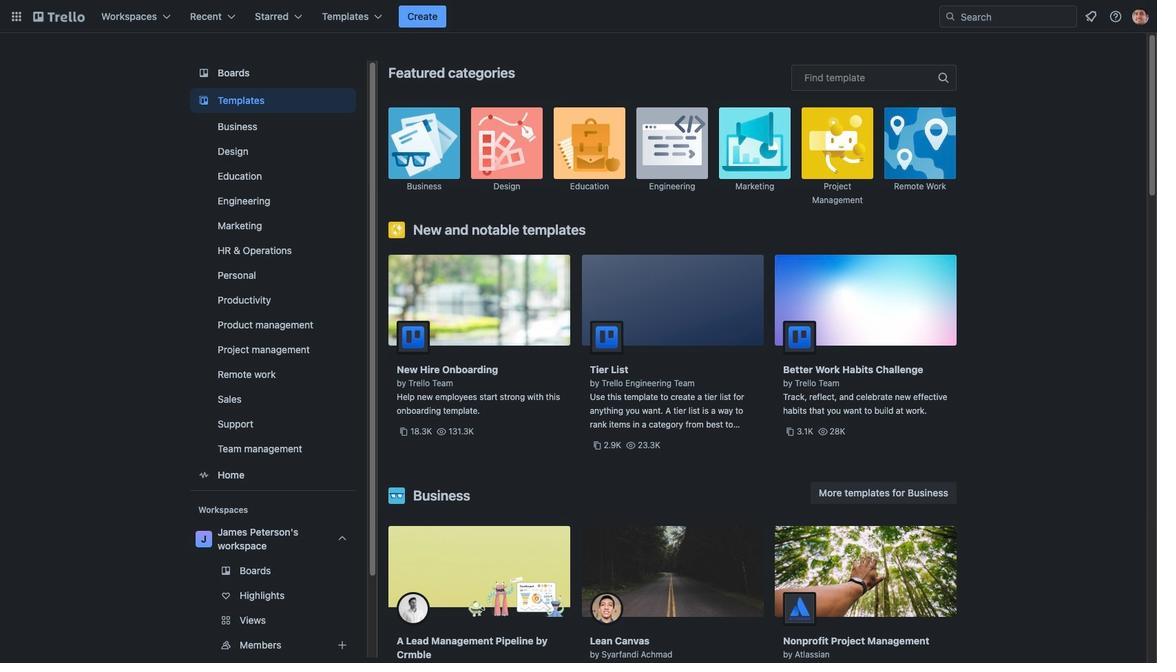 Task type: vqa. For each thing, say whether or not it's contained in the screenshot.
the add Image
yes



Task type: describe. For each thing, give the bounding box(es) containing it.
james peterson (jamespeterson93) image
[[1133, 8, 1149, 25]]

back to home image
[[33, 6, 85, 28]]

home image
[[196, 467, 212, 484]]

remote work icon image
[[885, 107, 956, 179]]

board image
[[196, 65, 212, 81]]

primary element
[[0, 0, 1157, 33]]

2 forward image from the top
[[353, 637, 370, 654]]

marketing icon image
[[719, 107, 791, 179]]

open information menu image
[[1109, 10, 1123, 23]]

toni, founder @ crmble image
[[397, 592, 430, 626]]

project management icon image
[[802, 107, 874, 179]]

trello engineering team image
[[590, 321, 623, 354]]

search image
[[945, 11, 956, 22]]

2 business icon image from the top
[[389, 488, 405, 504]]



Task type: locate. For each thing, give the bounding box(es) containing it.
0 notifications image
[[1083, 8, 1100, 25]]

trello team image
[[397, 321, 430, 354]]

business icon image
[[389, 107, 460, 179], [389, 488, 405, 504]]

trello team image
[[783, 321, 816, 354]]

Search field
[[940, 6, 1077, 28]]

syarfandi achmad image
[[590, 592, 623, 626]]

forward image
[[353, 612, 370, 629], [353, 637, 370, 654]]

1 vertical spatial business icon image
[[389, 488, 405, 504]]

forward image left toni, founder @ crmble image
[[353, 612, 370, 629]]

1 vertical spatial forward image
[[353, 637, 370, 654]]

switch to… image
[[10, 10, 23, 23]]

design icon image
[[471, 107, 543, 179]]

forward image right 'add' image
[[353, 637, 370, 654]]

0 vertical spatial business icon image
[[389, 107, 460, 179]]

education icon image
[[554, 107, 626, 179]]

None field
[[792, 65, 957, 91]]

add image
[[334, 637, 351, 654]]

template board image
[[196, 92, 212, 109]]

atlassian image
[[783, 592, 816, 626]]

1 forward image from the top
[[353, 612, 370, 629]]

0 vertical spatial forward image
[[353, 612, 370, 629]]

engineering icon image
[[637, 107, 708, 179]]

1 business icon image from the top
[[389, 107, 460, 179]]



